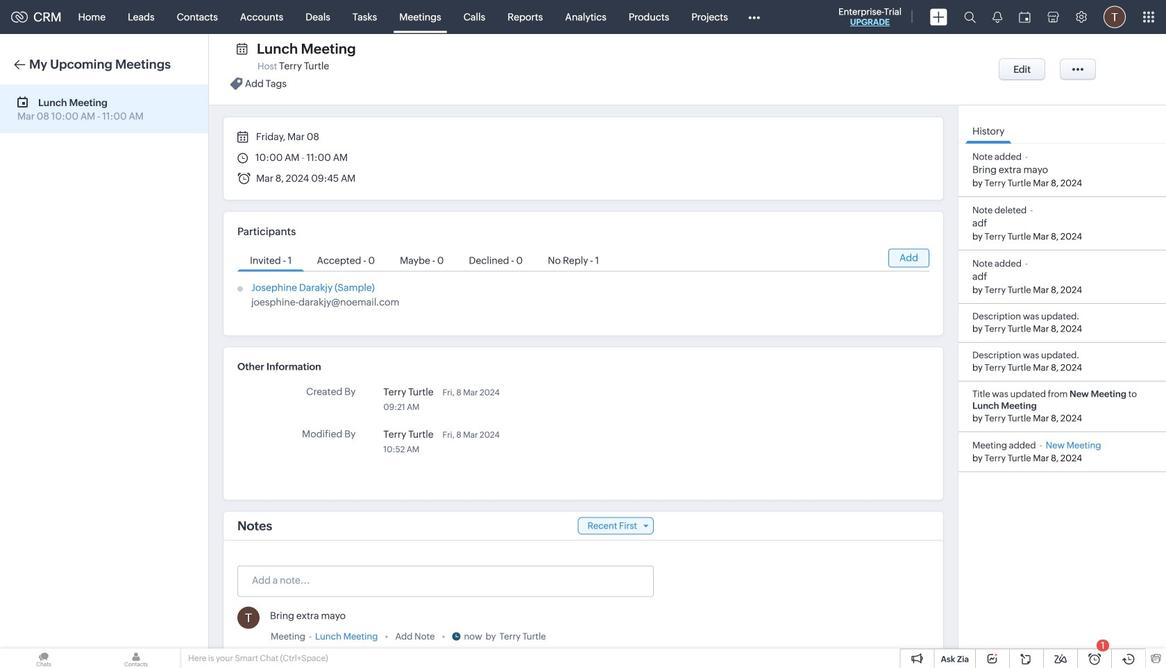 Task type: locate. For each thing, give the bounding box(es) containing it.
contacts image
[[92, 649, 180, 669]]

chats image
[[0, 649, 87, 669]]

signals image
[[993, 11, 1002, 23]]

profile image
[[1104, 6, 1126, 28]]

Other Modules field
[[739, 6, 769, 28]]

Add a note... field
[[238, 574, 653, 588]]

calendar image
[[1019, 11, 1031, 23]]

None button
[[999, 58, 1046, 81]]

create menu image
[[930, 9, 948, 25]]



Task type: vqa. For each thing, say whether or not it's contained in the screenshot.
button
yes



Task type: describe. For each thing, give the bounding box(es) containing it.
profile element
[[1096, 0, 1134, 34]]

search image
[[964, 11, 976, 23]]

create menu element
[[922, 0, 956, 34]]

signals element
[[984, 0, 1011, 34]]

logo image
[[11, 11, 28, 23]]

search element
[[956, 0, 984, 34]]



